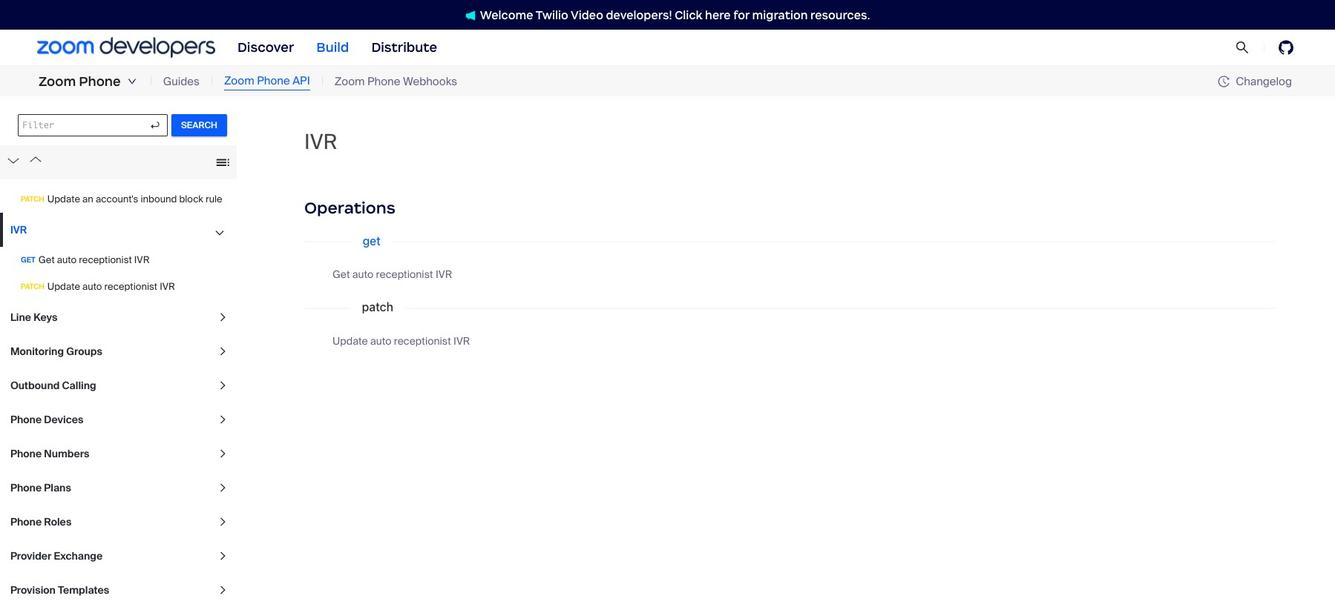 Task type: vqa. For each thing, say whether or not it's contained in the screenshot.
the "Zoom's"
no



Task type: describe. For each thing, give the bounding box(es) containing it.
welcome twilio video developers! click here for migration resources. link
[[450, 7, 885, 23]]

history image left "changelog"
[[1218, 76, 1230, 88]]

guides link
[[163, 73, 200, 90]]

zoom for zoom phone
[[39, 73, 76, 90]]

guides
[[163, 74, 200, 89]]

search image
[[1235, 41, 1249, 54]]

here
[[705, 8, 731, 22]]

twilio
[[536, 8, 568, 22]]

zoom for zoom phone api
[[224, 74, 254, 88]]

welcome twilio video developers! click here for migration resources.
[[480, 8, 870, 22]]

zoom phone webhooks link
[[335, 73, 457, 90]]

welcome
[[480, 8, 533, 22]]

migration
[[752, 8, 808, 22]]

down image
[[127, 77, 136, 86]]

phone for zoom phone api
[[257, 74, 290, 88]]

changelog link
[[1218, 74, 1292, 89]]

webhooks
[[403, 74, 457, 89]]



Task type: locate. For each thing, give the bounding box(es) containing it.
phone left down image
[[79, 73, 121, 90]]

zoom phone api
[[224, 74, 310, 88]]

0 horizontal spatial phone
[[79, 73, 121, 90]]

1 horizontal spatial zoom
[[224, 74, 254, 88]]

phone
[[79, 73, 121, 90], [257, 74, 290, 88], [367, 74, 400, 89]]

developers!
[[606, 8, 672, 22]]

zoom phone
[[39, 73, 121, 90]]

2 horizontal spatial phone
[[367, 74, 400, 89]]

github image
[[1279, 40, 1293, 55], [1279, 40, 1293, 55]]

zoom phone api link
[[224, 73, 310, 90]]

zoom inside the "zoom phone webhooks" link
[[335, 74, 365, 89]]

3 phone from the left
[[367, 74, 400, 89]]

phone left api
[[257, 74, 290, 88]]

phone for zoom phone webhooks
[[367, 74, 400, 89]]

notification image
[[465, 10, 480, 21], [465, 10, 475, 21]]

2 horizontal spatial zoom
[[335, 74, 365, 89]]

search image
[[1235, 41, 1249, 54]]

1 horizontal spatial phone
[[257, 74, 290, 88]]

phone for zoom phone
[[79, 73, 121, 90]]

resources.
[[810, 8, 870, 22]]

2 zoom from the left
[[224, 74, 254, 88]]

click
[[675, 8, 702, 22]]

phone left webhooks
[[367, 74, 400, 89]]

zoom phone webhooks
[[335, 74, 457, 89]]

api
[[293, 74, 310, 88]]

zoom developer logo image
[[37, 37, 215, 58]]

video
[[571, 8, 603, 22]]

zoom
[[39, 73, 76, 90], [224, 74, 254, 88], [335, 74, 365, 89]]

2 phone from the left
[[257, 74, 290, 88]]

history image down search icon
[[1218, 76, 1236, 88]]

zoom inside zoom phone api link
[[224, 74, 254, 88]]

changelog
[[1236, 74, 1292, 89]]

1 zoom from the left
[[39, 73, 76, 90]]

3 zoom from the left
[[335, 74, 365, 89]]

for
[[733, 8, 750, 22]]

1 phone from the left
[[79, 73, 121, 90]]

history image
[[1218, 76, 1236, 88], [1218, 76, 1230, 88]]

0 horizontal spatial zoom
[[39, 73, 76, 90]]

zoom for zoom phone webhooks
[[335, 74, 365, 89]]



